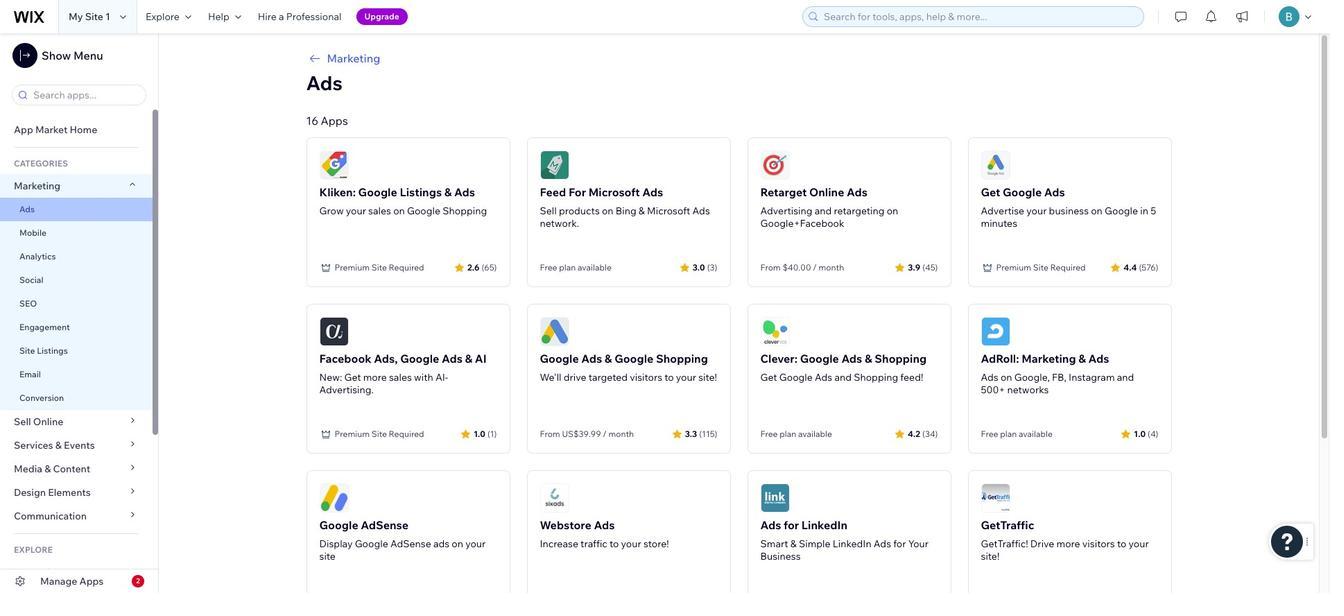 Task type: locate. For each thing, give the bounding box(es) containing it.
4.2 (34)
[[908, 428, 938, 439]]

0 horizontal spatial listings
[[37, 345, 68, 356]]

free for clever: google ads & shopping
[[761, 429, 778, 439]]

2 horizontal spatial to
[[1118, 538, 1127, 550]]

1 vertical spatial listings
[[37, 345, 68, 356]]

available for google
[[798, 429, 832, 439]]

webstore
[[540, 518, 592, 532]]

sell inside feed for microsoft ads sell products on bing & microsoft ads network.
[[540, 205, 557, 217]]

1 horizontal spatial to
[[665, 371, 674, 384]]

0 horizontal spatial month
[[609, 429, 634, 439]]

& inside ads for linkedin smart & simple linkedin ads for your business
[[791, 538, 797, 550]]

more inside facebook ads, google ads & ai new: get more sales with ai- advertising.
[[363, 371, 387, 384]]

services & events link
[[0, 434, 153, 457]]

online up services & events at left
[[33, 416, 63, 428]]

google+facebook
[[761, 217, 845, 230]]

apps for manage apps
[[79, 575, 104, 588]]

online inside retarget online ads advertising and retargeting on google+facebook
[[810, 185, 845, 199]]

site! inside gettraffic gettraffic! drive more visitors to your site!
[[981, 550, 1000, 563]]

1 horizontal spatial from
[[761, 262, 781, 273]]

0 horizontal spatial /
[[603, 429, 607, 439]]

0 vertical spatial month
[[819, 262, 844, 273]]

required for google
[[389, 429, 424, 439]]

premium for kliken:
[[335, 262, 370, 273]]

1.0 left (4) at the bottom right of page
[[1134, 428, 1146, 439]]

1 vertical spatial /
[[603, 429, 607, 439]]

0 vertical spatial sales
[[368, 205, 391, 217]]

required for ads
[[1051, 262, 1086, 273]]

apps
[[321, 114, 348, 128], [79, 575, 104, 588]]

ai
[[475, 352, 487, 366]]

plan up ads for linkedin logo
[[780, 429, 797, 439]]

microsoft up bing
[[589, 185, 640, 199]]

email
[[19, 369, 41, 379]]

Search for tools, apps, help & more... field
[[820, 7, 1140, 26]]

1 horizontal spatial month
[[819, 262, 844, 273]]

site! down gettraffic
[[981, 550, 1000, 563]]

available for marketing
[[1019, 429, 1053, 439]]

from left us$39.99
[[540, 429, 560, 439]]

site for facebook ads, google ads & ai
[[372, 429, 387, 439]]

1 horizontal spatial microsoft
[[647, 205, 691, 217]]

1 vertical spatial linkedin
[[833, 538, 872, 550]]

/ for google
[[603, 429, 607, 439]]

0 horizontal spatial free plan available
[[540, 262, 612, 273]]

linkedin
[[802, 518, 848, 532], [833, 538, 872, 550]]

0 vertical spatial for
[[784, 518, 799, 532]]

0 vertical spatial linkedin
[[802, 518, 848, 532]]

show menu
[[42, 49, 103, 62]]

3.9
[[908, 262, 921, 272]]

get down facebook
[[344, 371, 361, 384]]

network.
[[540, 217, 579, 230]]

500+
[[981, 384, 1005, 396]]

listings
[[400, 185, 442, 199], [37, 345, 68, 356]]

0 horizontal spatial marketing
[[14, 180, 60, 192]]

1 horizontal spatial apps
[[321, 114, 348, 128]]

1.0 left (1)
[[474, 428, 486, 439]]

2.6 (65)
[[468, 262, 497, 272]]

marketing up fb,
[[1022, 352, 1076, 366]]

1 vertical spatial more
[[1057, 538, 1081, 550]]

my
[[69, 10, 83, 23]]

required for listings
[[389, 262, 424, 273]]

free plan available down network.
[[540, 262, 612, 273]]

services & events
[[14, 439, 95, 452]]

1 horizontal spatial more
[[1057, 538, 1081, 550]]

premium down advertising. at bottom
[[335, 429, 370, 439]]

visitors inside google ads & google shopping we'll drive targeted visitors to your site!
[[630, 371, 663, 384]]

on for get google ads
[[1091, 205, 1103, 217]]

3.0 (3)
[[693, 262, 718, 272]]

premium
[[335, 262, 370, 273], [997, 262, 1032, 273], [335, 429, 370, 439]]

1 horizontal spatial sell
[[540, 205, 557, 217]]

1 horizontal spatial 1.0
[[1134, 428, 1146, 439]]

microsoft right bing
[[647, 205, 691, 217]]

google inside facebook ads, google ads & ai new: get more sales with ai- advertising.
[[400, 352, 439, 366]]

clever:
[[761, 352, 798, 366]]

kliken: google listings & ads logo image
[[319, 151, 349, 180]]

/ right $40.00
[[813, 262, 817, 273]]

premium for get
[[997, 262, 1032, 273]]

(576)
[[1139, 262, 1159, 272]]

to
[[665, 371, 674, 384], [610, 538, 619, 550], [1118, 538, 1127, 550]]

0 vertical spatial online
[[810, 185, 845, 199]]

from $40.00 / month
[[761, 262, 844, 273]]

google
[[358, 185, 397, 199], [1003, 185, 1042, 199], [407, 205, 441, 217], [1105, 205, 1139, 217], [400, 352, 439, 366], [540, 352, 579, 366], [615, 352, 654, 366], [800, 352, 839, 366], [780, 371, 813, 384], [319, 518, 358, 532], [355, 538, 388, 550]]

my site 1
[[69, 10, 110, 23]]

your inside the get google ads advertise your business on google in 5 minutes
[[1027, 205, 1047, 217]]

1 horizontal spatial listings
[[400, 185, 442, 199]]

free down 500+
[[981, 429, 999, 439]]

categories
[[14, 158, 68, 169]]

drive
[[564, 371, 587, 384]]

on for feed for microsoft ads
[[602, 205, 614, 217]]

0 vertical spatial /
[[813, 262, 817, 273]]

clever: google ads & shopping logo image
[[761, 317, 790, 346]]

0 horizontal spatial from
[[540, 429, 560, 439]]

ads inside kliken: google listings & ads grow your sales on google shopping
[[454, 185, 475, 199]]

seo
[[19, 298, 37, 309]]

2 horizontal spatial available
[[1019, 429, 1053, 439]]

shopping
[[443, 205, 487, 217], [656, 352, 708, 366], [875, 352, 927, 366], [854, 371, 899, 384]]

1 vertical spatial for
[[894, 538, 906, 550]]

2 horizontal spatial marketing
[[1022, 352, 1076, 366]]

month right us$39.99
[[609, 429, 634, 439]]

to inside gettraffic gettraffic! drive more visitors to your site!
[[1118, 538, 1127, 550]]

online up retargeting in the top right of the page
[[810, 185, 845, 199]]

month right $40.00
[[819, 262, 844, 273]]

your
[[346, 205, 366, 217], [1027, 205, 1047, 217], [676, 371, 697, 384], [466, 538, 486, 550], [621, 538, 642, 550], [1129, 538, 1149, 550]]

0 vertical spatial visitors
[[630, 371, 663, 384]]

1 vertical spatial month
[[609, 429, 634, 439]]

3.3 (115)
[[685, 428, 718, 439]]

premium down grow
[[335, 262, 370, 273]]

sales right grow
[[368, 205, 391, 217]]

business
[[1049, 205, 1089, 217]]

and left retargeting in the top right of the page
[[815, 205, 832, 217]]

site! inside google ads & google shopping we'll drive targeted visitors to your site!
[[699, 371, 717, 384]]

free plan available for for
[[540, 262, 612, 273]]

sell down feed
[[540, 205, 557, 217]]

2 horizontal spatial plan
[[1000, 429, 1017, 439]]

0 vertical spatial more
[[363, 371, 387, 384]]

webstore ads increase traffic to your store!
[[540, 518, 669, 550]]

your inside google adsense display google adsense ads on your site
[[466, 538, 486, 550]]

0 vertical spatial adsense
[[361, 518, 409, 532]]

required down kliken: google listings & ads grow your sales on google shopping
[[389, 262, 424, 273]]

0 horizontal spatial get
[[344, 371, 361, 384]]

your inside gettraffic gettraffic! drive more visitors to your site!
[[1129, 538, 1149, 550]]

1 vertical spatial microsoft
[[647, 205, 691, 217]]

get down clever:
[[761, 371, 777, 384]]

facebook ads, google ads & ai new: get more sales with ai- advertising.
[[319, 352, 487, 396]]

on inside feed for microsoft ads sell products on bing & microsoft ads network.
[[602, 205, 614, 217]]

2 horizontal spatial free plan available
[[981, 429, 1053, 439]]

engagement
[[19, 322, 70, 332]]

on left bing
[[602, 205, 614, 217]]

site inside sidebar element
[[19, 345, 35, 356]]

16 apps
[[306, 114, 348, 128]]

and left feed!
[[835, 371, 852, 384]]

1 horizontal spatial and
[[835, 371, 852, 384]]

more right the drive
[[1057, 538, 1081, 550]]

get inside facebook ads, google ads & ai new: get more sales with ai- advertising.
[[344, 371, 361, 384]]

/ right us$39.99
[[603, 429, 607, 439]]

2 horizontal spatial free
[[981, 429, 999, 439]]

1 vertical spatial site!
[[981, 550, 1000, 563]]

kliken: google listings & ads grow your sales on google shopping
[[319, 185, 487, 217]]

mobile
[[19, 228, 46, 238]]

retargeting
[[834, 205, 885, 217]]

free right (115)
[[761, 429, 778, 439]]

&
[[445, 185, 452, 199], [639, 205, 645, 217], [465, 352, 473, 366], [605, 352, 612, 366], [865, 352, 873, 366], [1079, 352, 1086, 366], [55, 439, 62, 452], [45, 463, 51, 475], [791, 538, 797, 550]]

1 vertical spatial online
[[33, 416, 63, 428]]

0 horizontal spatial visitors
[[630, 371, 663, 384]]

google,
[[1015, 371, 1050, 384]]

premium for facebook
[[335, 429, 370, 439]]

0 horizontal spatial microsoft
[[589, 185, 640, 199]]

0 horizontal spatial sell
[[14, 416, 31, 428]]

0 vertical spatial sell
[[540, 205, 557, 217]]

us$39.99
[[562, 429, 601, 439]]

get inside the get google ads advertise your business on google in 5 minutes
[[981, 185, 1001, 199]]

conversion link
[[0, 386, 153, 410]]

0 horizontal spatial for
[[784, 518, 799, 532]]

advertising.
[[319, 384, 374, 396]]

professional
[[286, 10, 342, 23]]

get up advertise
[[981, 185, 1001, 199]]

apps right 16
[[321, 114, 348, 128]]

1 horizontal spatial site!
[[981, 550, 1000, 563]]

visitors
[[630, 371, 663, 384], [1083, 538, 1115, 550]]

1 horizontal spatial online
[[810, 185, 845, 199]]

1 vertical spatial apps
[[79, 575, 104, 588]]

required down business
[[1051, 262, 1086, 273]]

premium site required for google
[[335, 429, 424, 439]]

site
[[85, 10, 103, 23], [372, 262, 387, 273], [1034, 262, 1049, 273], [19, 345, 35, 356], [372, 429, 387, 439]]

from for google ads & google shopping
[[540, 429, 560, 439]]

a
[[279, 10, 284, 23]]

your inside kliken: google listings & ads grow your sales on google shopping
[[346, 205, 366, 217]]

month for advertising
[[819, 262, 844, 273]]

2 vertical spatial marketing
[[1022, 352, 1076, 366]]

on right retargeting in the top right of the page
[[887, 205, 899, 217]]

0 horizontal spatial to
[[610, 538, 619, 550]]

1 horizontal spatial free
[[761, 429, 778, 439]]

linkedin up simple
[[802, 518, 848, 532]]

sales left with
[[389, 371, 412, 384]]

marketing inside sidebar element
[[14, 180, 60, 192]]

2 horizontal spatial get
[[981, 185, 1001, 199]]

get inside the clever: google ads & shopping get google ads and shopping feed!
[[761, 371, 777, 384]]

team picks link
[[0, 561, 153, 584]]

from
[[761, 262, 781, 273], [540, 429, 560, 439]]

to inside webstore ads increase traffic to your store!
[[610, 538, 619, 550]]

online for retarget
[[810, 185, 845, 199]]

0 vertical spatial from
[[761, 262, 781, 273]]

on inside retarget online ads advertising and retargeting on google+facebook
[[887, 205, 899, 217]]

free plan available down networks
[[981, 429, 1053, 439]]

social
[[19, 275, 43, 285]]

facebook
[[319, 352, 372, 366]]

plan down network.
[[559, 262, 576, 273]]

services
[[14, 439, 53, 452]]

2 1.0 from the left
[[1134, 428, 1146, 439]]

menu
[[73, 49, 103, 62]]

conversion
[[19, 393, 64, 403]]

events
[[64, 439, 95, 452]]

& inside the clever: google ads & shopping get google ads and shopping feed!
[[865, 352, 873, 366]]

1 vertical spatial visitors
[[1083, 538, 1115, 550]]

1 horizontal spatial visitors
[[1083, 538, 1115, 550]]

1 horizontal spatial for
[[894, 538, 906, 550]]

0 horizontal spatial marketing link
[[0, 174, 153, 198]]

0 vertical spatial site!
[[699, 371, 717, 384]]

content
[[53, 463, 90, 475]]

ads
[[306, 71, 343, 95], [454, 185, 475, 199], [643, 185, 663, 199], [847, 185, 868, 199], [1045, 185, 1065, 199], [19, 204, 35, 214], [693, 205, 710, 217], [442, 352, 463, 366], [582, 352, 602, 366], [842, 352, 863, 366], [1089, 352, 1110, 366], [815, 371, 833, 384], [981, 371, 999, 384], [594, 518, 615, 532], [761, 518, 781, 532], [874, 538, 891, 550]]

1 horizontal spatial /
[[813, 262, 817, 273]]

more down ads,
[[363, 371, 387, 384]]

0 horizontal spatial apps
[[79, 575, 104, 588]]

shopping inside google ads & google shopping we'll drive targeted visitors to your site!
[[656, 352, 708, 366]]

plan down 500+
[[1000, 429, 1017, 439]]

help button
[[200, 0, 250, 33]]

0 horizontal spatial site!
[[699, 371, 717, 384]]

0 horizontal spatial free
[[540, 262, 557, 273]]

1 vertical spatial marketing link
[[0, 174, 153, 198]]

0 horizontal spatial plan
[[559, 262, 576, 273]]

available
[[578, 262, 612, 273], [798, 429, 832, 439], [1019, 429, 1053, 439]]

google adsense logo image
[[319, 484, 349, 513]]

0 vertical spatial marketing link
[[306, 50, 1172, 67]]

1 horizontal spatial free plan available
[[761, 429, 832, 439]]

on right grow
[[393, 205, 405, 217]]

on right business
[[1091, 205, 1103, 217]]

visitors right "targeted"
[[630, 371, 663, 384]]

free
[[540, 262, 557, 273], [761, 429, 778, 439], [981, 429, 999, 439]]

on inside google adsense display google adsense ads on your site
[[452, 538, 463, 550]]

0 horizontal spatial available
[[578, 262, 612, 273]]

on inside the get google ads advertise your business on google in 5 minutes
[[1091, 205, 1103, 217]]

1.0 for adroll: marketing & ads
[[1134, 428, 1146, 439]]

free down network.
[[540, 262, 557, 273]]

sales
[[368, 205, 391, 217], [389, 371, 412, 384]]

and inside adroll: marketing & ads ads on google, fb, instagram and 500+ networks
[[1117, 371, 1135, 384]]

0 horizontal spatial and
[[815, 205, 832, 217]]

increase
[[540, 538, 579, 550]]

1 vertical spatial marketing
[[14, 180, 60, 192]]

1 vertical spatial sell
[[14, 416, 31, 428]]

feed for microsoft ads logo image
[[540, 151, 569, 180]]

sell up services
[[14, 416, 31, 428]]

Search apps... field
[[29, 85, 142, 105]]

media
[[14, 463, 42, 475]]

plan for clever:
[[780, 429, 797, 439]]

marketing down categories
[[14, 180, 60, 192]]

apps right the manage
[[79, 575, 104, 588]]

free plan available up ads for linkedin logo
[[761, 429, 832, 439]]

required down with
[[389, 429, 424, 439]]

linkedin right simple
[[833, 538, 872, 550]]

on inside kliken: google listings & ads grow your sales on google shopping
[[393, 205, 405, 217]]

1 1.0 from the left
[[474, 428, 486, 439]]

1 horizontal spatial plan
[[780, 429, 797, 439]]

more
[[363, 371, 387, 384], [1057, 538, 1081, 550]]

0 horizontal spatial more
[[363, 371, 387, 384]]

site!
[[699, 371, 717, 384], [981, 550, 1000, 563]]

0 vertical spatial listings
[[400, 185, 442, 199]]

online inside sell online link
[[33, 416, 63, 428]]

2 horizontal spatial and
[[1117, 371, 1135, 384]]

on inside adroll: marketing & ads ads on google, fb, instagram and 500+ networks
[[1001, 371, 1013, 384]]

(115)
[[699, 428, 718, 439]]

gettraffic
[[981, 518, 1035, 532]]

1 horizontal spatial available
[[798, 429, 832, 439]]

hire
[[258, 10, 277, 23]]

on right ads
[[452, 538, 463, 550]]

free plan available for marketing
[[981, 429, 1053, 439]]

site! up (115)
[[699, 371, 717, 384]]

16
[[306, 114, 318, 128]]

apps inside sidebar element
[[79, 575, 104, 588]]

for up smart
[[784, 518, 799, 532]]

/
[[813, 262, 817, 273], [603, 429, 607, 439]]

on down adroll:
[[1001, 371, 1013, 384]]

0 horizontal spatial 1.0
[[474, 428, 486, 439]]

1 horizontal spatial get
[[761, 371, 777, 384]]

clever: google ads & shopping get google ads and shopping feed!
[[761, 352, 927, 384]]

and right instagram at bottom
[[1117, 371, 1135, 384]]

for
[[784, 518, 799, 532], [894, 538, 906, 550]]

ads inside sidebar element
[[19, 204, 35, 214]]

0 horizontal spatial online
[[33, 416, 63, 428]]

1 vertical spatial from
[[540, 429, 560, 439]]

visitors right the drive
[[1083, 538, 1115, 550]]

0 vertical spatial marketing
[[327, 51, 380, 65]]

for left your
[[894, 538, 906, 550]]

sidebar element
[[0, 33, 159, 593]]

seo link
[[0, 292, 153, 316]]

marketing down upgrade button
[[327, 51, 380, 65]]

1 vertical spatial sales
[[389, 371, 412, 384]]

premium down minutes
[[997, 262, 1032, 273]]

0 vertical spatial apps
[[321, 114, 348, 128]]

design elements link
[[0, 481, 153, 504]]

we'll
[[540, 371, 562, 384]]

from left $40.00
[[761, 262, 781, 273]]

/ for advertising
[[813, 262, 817, 273]]



Task type: vqa. For each thing, say whether or not it's contained in the screenshot.


Task type: describe. For each thing, give the bounding box(es) containing it.
retarget
[[761, 185, 807, 199]]

google ads & google shopping logo image
[[540, 317, 569, 346]]

traffic
[[581, 538, 608, 550]]

get google ads logo image
[[981, 151, 1010, 180]]

drive
[[1031, 538, 1055, 550]]

listings inside kliken: google listings & ads grow your sales on google shopping
[[400, 185, 442, 199]]

gettraffic logo image
[[981, 484, 1010, 513]]

market
[[35, 123, 68, 136]]

1 horizontal spatial marketing link
[[306, 50, 1172, 67]]

to inside google ads & google shopping we'll drive targeted visitors to your site!
[[665, 371, 674, 384]]

$40.00
[[783, 262, 811, 273]]

online for sell
[[33, 416, 63, 428]]

show menu button
[[12, 43, 103, 68]]

ads inside facebook ads, google ads & ai new: get more sales with ai- advertising.
[[442, 352, 463, 366]]

4.2
[[908, 428, 921, 439]]

& inside feed for microsoft ads sell products on bing & microsoft ads network.
[[639, 205, 645, 217]]

gettraffic!
[[981, 538, 1029, 550]]

app
[[14, 123, 33, 136]]

(34)
[[923, 428, 938, 439]]

engagement link
[[0, 316, 153, 339]]

analytics link
[[0, 245, 153, 268]]

adroll: marketing & ads logo image
[[981, 317, 1010, 346]]

1.0 for facebook ads, google ads & ai
[[474, 428, 486, 439]]

free plan available for google
[[761, 429, 832, 439]]

shopping inside kliken: google listings & ads grow your sales on google shopping
[[443, 205, 487, 217]]

1 vertical spatial adsense
[[391, 538, 431, 550]]

explore
[[146, 10, 180, 23]]

simple
[[799, 538, 831, 550]]

grow
[[319, 205, 344, 217]]

plan for adroll:
[[1000, 429, 1017, 439]]

site listings
[[19, 345, 68, 356]]

(45)
[[923, 262, 938, 272]]

manage apps
[[40, 575, 104, 588]]

team picks
[[14, 566, 65, 579]]

with
[[414, 371, 433, 384]]

free for feed for microsoft ads
[[540, 262, 557, 273]]

fb,
[[1052, 371, 1067, 384]]

apps for 16 apps
[[321, 114, 348, 128]]

analytics
[[19, 251, 56, 262]]

premium site required for ads
[[997, 262, 1086, 273]]

media & content link
[[0, 457, 153, 481]]

(3)
[[707, 262, 718, 272]]

4.4
[[1124, 262, 1137, 272]]

feed
[[540, 185, 566, 199]]

design elements
[[14, 486, 91, 499]]

& inside kliken: google listings & ads grow your sales on google shopping
[[445, 185, 452, 199]]

ads,
[[374, 352, 398, 366]]

ads inside the get google ads advertise your business on google in 5 minutes
[[1045, 185, 1065, 199]]

elements
[[48, 486, 91, 499]]

ai-
[[436, 371, 448, 384]]

retarget online ads advertising and retargeting on google+facebook
[[761, 185, 899, 230]]

explore
[[14, 545, 53, 555]]

ads inside retarget online ads advertising and retargeting on google+facebook
[[847, 185, 868, 199]]

advertising
[[761, 205, 813, 217]]

webstore ads logo image
[[540, 484, 569, 513]]

ads for linkedin logo image
[[761, 484, 790, 513]]

sales inside facebook ads, google ads & ai new: get more sales with ai- advertising.
[[389, 371, 412, 384]]

plan for feed
[[559, 262, 576, 273]]

0 vertical spatial microsoft
[[589, 185, 640, 199]]

site for get google ads
[[1034, 262, 1049, 273]]

visitors inside gettraffic gettraffic! drive more visitors to your site!
[[1083, 538, 1115, 550]]

adroll:
[[981, 352, 1020, 366]]

& inside google ads & google shopping we'll drive targeted visitors to your site!
[[605, 352, 612, 366]]

on for retarget online ads
[[887, 205, 899, 217]]

communication
[[14, 510, 89, 522]]

sales inside kliken: google listings & ads grow your sales on google shopping
[[368, 205, 391, 217]]

social link
[[0, 268, 153, 292]]

and inside retarget online ads advertising and retargeting on google+facebook
[[815, 205, 832, 217]]

your
[[909, 538, 929, 550]]

kliken:
[[319, 185, 356, 199]]

1 horizontal spatial marketing
[[327, 51, 380, 65]]

ads inside webstore ads increase traffic to your store!
[[594, 518, 615, 532]]

& inside facebook ads, google ads & ai new: get more sales with ai- advertising.
[[465, 352, 473, 366]]

from for retarget online ads
[[761, 262, 781, 273]]

new:
[[319, 371, 342, 384]]

retarget online ads logo image
[[761, 151, 790, 180]]

from us$39.99 / month
[[540, 429, 634, 439]]

ads inside google ads & google shopping we'll drive targeted visitors to your site!
[[582, 352, 602, 366]]

get google ads advertise your business on google in 5 minutes
[[981, 185, 1157, 230]]

for
[[569, 185, 586, 199]]

communication link
[[0, 504, 153, 528]]

sell online link
[[0, 410, 153, 434]]

free for adroll: marketing & ads
[[981, 429, 999, 439]]

google adsense display google adsense ads on your site
[[319, 518, 486, 563]]

hire a professional
[[258, 10, 342, 23]]

more inside gettraffic gettraffic! drive more visitors to your site!
[[1057, 538, 1081, 550]]

ads for linkedin smart & simple linkedin ads for your business
[[761, 518, 929, 563]]

upgrade button
[[356, 8, 408, 25]]

google ads & google shopping we'll drive targeted visitors to your site!
[[540, 352, 717, 384]]

and inside the clever: google ads & shopping get google ads and shopping feed!
[[835, 371, 852, 384]]

adroll: marketing & ads ads on google, fb, instagram and 500+ networks
[[981, 352, 1135, 396]]

month for google
[[609, 429, 634, 439]]

store!
[[644, 538, 669, 550]]

listings inside sidebar element
[[37, 345, 68, 356]]

team
[[14, 566, 39, 579]]

marketing inside adroll: marketing & ads ads on google, fb, instagram and 500+ networks
[[1022, 352, 1076, 366]]

premium site required for listings
[[335, 262, 424, 273]]

your inside google ads & google shopping we'll drive targeted visitors to your site!
[[676, 371, 697, 384]]

business
[[761, 550, 801, 563]]

sell inside sidebar element
[[14, 416, 31, 428]]

3.3
[[685, 428, 697, 439]]

email link
[[0, 363, 153, 386]]

1.0 (4)
[[1134, 428, 1159, 439]]

in
[[1141, 205, 1149, 217]]

your inside webstore ads increase traffic to your store!
[[621, 538, 642, 550]]

gettraffic gettraffic! drive more visitors to your site!
[[981, 518, 1149, 563]]

facebook ads, google ads & ai logo image
[[319, 317, 349, 346]]

home
[[70, 123, 97, 136]]

site for kliken: google listings & ads
[[372, 262, 387, 273]]

app market home
[[14, 123, 97, 136]]

2
[[136, 577, 140, 586]]

& inside adroll: marketing & ads ads on google, fb, instagram and 500+ networks
[[1079, 352, 1086, 366]]

minutes
[[981, 217, 1018, 230]]

hire a professional link
[[250, 0, 350, 33]]

networks
[[1008, 384, 1049, 396]]

feed!
[[901, 371, 924, 384]]

media & content
[[14, 463, 90, 475]]

available for for
[[578, 262, 612, 273]]

1.0 (1)
[[474, 428, 497, 439]]

products
[[559, 205, 600, 217]]

show
[[42, 49, 71, 62]]

help
[[208, 10, 229, 23]]

(65)
[[482, 262, 497, 272]]

on for google adsense
[[452, 538, 463, 550]]

sell online
[[14, 416, 63, 428]]

1
[[105, 10, 110, 23]]



